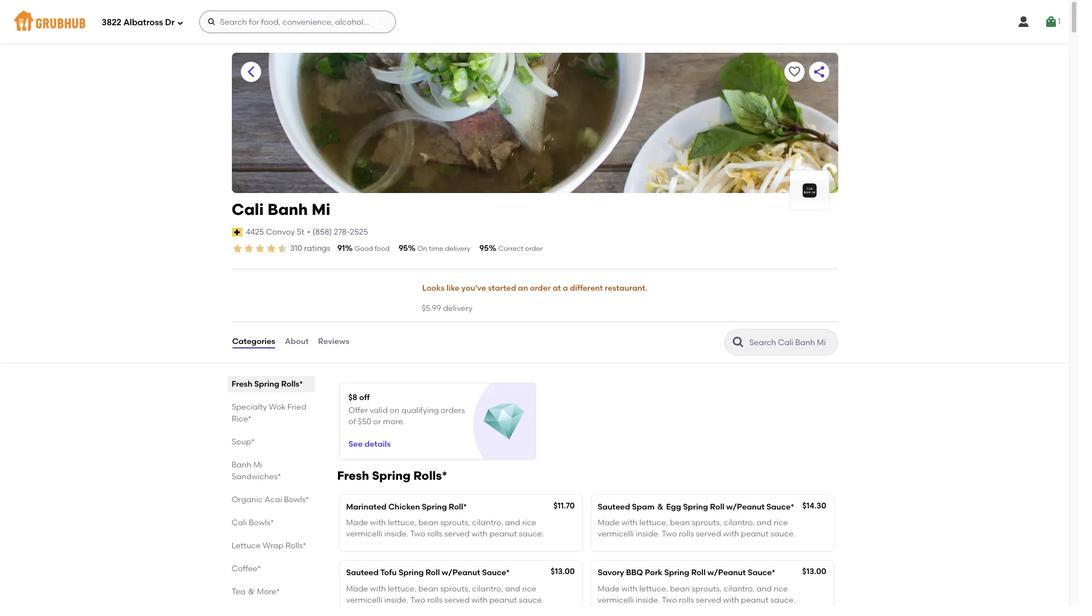 Task type: describe. For each thing, give the bounding box(es) containing it.
rice*
[[232, 414, 252, 424]]

fried
[[287, 402, 306, 412]]

peanut for marinated chicken spring roll*
[[489, 530, 517, 539]]

bean for spring
[[670, 584, 690, 594]]

inside. for spam
[[636, 530, 660, 539]]

vermicelli for bbq
[[598, 596, 634, 605]]

bowls* inside "tab"
[[284, 495, 309, 505]]

peanut for sauteed spam ＆ egg spring roll w/peanut sauce*
[[741, 530, 769, 539]]

vermicelli for chicken
[[346, 530, 382, 539]]

food
[[375, 245, 390, 253]]

4425
[[246, 227, 264, 237]]

spring inside tab
[[254, 379, 279, 389]]

wok
[[269, 402, 286, 412]]

organic acai bowls*
[[232, 495, 309, 505]]

sauteed for sauteed spam ＆ egg spring roll w/peanut sauce*
[[598, 502, 630, 512]]

looks like you've started an order at a different restaurant.
[[422, 284, 648, 293]]

$11.70
[[554, 501, 575, 511]]

served for roll*
[[444, 530, 470, 539]]

2 horizontal spatial roll
[[710, 502, 725, 512]]

cilantro, for marinated chicken spring roll*
[[472, 518, 503, 528]]

banh mi sandwiches* tab
[[232, 459, 310, 483]]

inside. for tofu
[[384, 596, 408, 605]]

fresh spring rolls* inside fresh spring rolls* tab
[[232, 379, 303, 389]]

1 vertical spatial rolls*
[[413, 469, 447, 483]]

bowls* inside tab
[[249, 518, 274, 528]]

bean for roll*
[[418, 518, 438, 528]]

like
[[447, 284, 460, 293]]

off
[[359, 393, 370, 402]]

categories
[[232, 337, 275, 347]]

rolls* for fresh spring rolls* tab at the bottom left of page
[[281, 379, 303, 389]]

you've
[[462, 284, 486, 293]]

looks like you've started an order at a different restaurant. button
[[422, 276, 648, 301]]

coffee*
[[232, 564, 261, 574]]

two for roll*
[[410, 530, 425, 539]]

(858)
[[313, 227, 332, 237]]

a
[[563, 284, 568, 293]]

banh mi sandwiches*
[[232, 460, 281, 482]]

cilantro, for savory bbq pork spring roll w/peanut sauce*
[[724, 584, 755, 594]]

• (858) 278-2525
[[307, 227, 368, 237]]

lettuce wrap rolls*
[[232, 541, 306, 551]]

reviews button
[[318, 322, 350, 363]]

tea
[[232, 587, 245, 597]]

1 vertical spatial fresh
[[337, 469, 369, 483]]

$8
[[348, 393, 357, 402]]

acai
[[265, 495, 282, 505]]

sauce. for savory bbq pork spring roll w/peanut sauce*
[[771, 596, 796, 605]]

albatross
[[123, 17, 163, 27]]

cali for cali bowls*
[[232, 518, 247, 528]]

at
[[553, 284, 561, 293]]

on
[[418, 245, 427, 253]]

made with lettuce, bean sprouts, cilantro, and rice vermicelli inside. two rolls served with peanut sauce. for roll*
[[346, 518, 544, 539]]

correct order
[[498, 245, 543, 253]]

main navigation navigation
[[0, 0, 1070, 44]]

and for sauteed tofu spring roll w/peanut sauce*
[[505, 584, 520, 594]]

offer
[[348, 406, 368, 416]]

rice for sauteed spam ＆ egg spring roll w/peanut sauce*
[[774, 518, 788, 528]]

Search for food, convenience, alcohol... search field
[[199, 11, 396, 33]]

orders
[[441, 406, 465, 416]]

specialty
[[232, 402, 267, 412]]

95 for correct order
[[480, 244, 489, 253]]

310 ratings
[[290, 244, 331, 253]]

good food
[[355, 245, 390, 253]]

rice for savory bbq pork spring roll w/peanut sauce*
[[774, 584, 788, 594]]

made with lettuce, bean sprouts, cilantro, and rice vermicelli inside. two rolls served with peanut sauce. for spring
[[598, 584, 796, 605]]

served for egg
[[696, 530, 721, 539]]

spring right pork
[[664, 569, 690, 578]]

$50
[[358, 418, 371, 427]]

served for roll
[[444, 596, 470, 605]]

2 horizontal spatial svg image
[[1017, 15, 1031, 29]]

1 vertical spatial delivery
[[443, 304, 473, 314]]

specialty wok fried rice*
[[232, 402, 306, 424]]

sauteed spam ＆ egg spring roll w/peanut sauce*
[[598, 502, 794, 512]]

and for marinated chicken spring roll*
[[505, 518, 520, 528]]

roll*
[[449, 502, 467, 512]]

save this restaurant button
[[784, 62, 805, 82]]

share icon image
[[812, 65, 826, 79]]

of
[[348, 418, 356, 427]]

1
[[1058, 17, 1061, 26]]

marinated chicken spring roll*
[[346, 502, 467, 512]]

categories button
[[232, 322, 276, 363]]

$13.00 for savory bbq pork spring roll w/peanut sauce*
[[802, 567, 826, 577]]

3822
[[102, 17, 121, 27]]

tea ＆ more*
[[232, 587, 280, 597]]

Search Cali Banh Mi search field
[[748, 337, 834, 348]]

organic
[[232, 495, 263, 505]]

sprouts, for roll*
[[440, 518, 470, 528]]

cali for cali banh mi
[[232, 200, 264, 219]]

more.
[[383, 418, 405, 427]]

two for spring
[[662, 596, 677, 605]]

about button
[[284, 322, 309, 363]]

rolls for spring
[[679, 596, 694, 605]]

＆ inside tab
[[247, 587, 255, 597]]

vermicelli for spam
[[598, 530, 634, 539]]

organic acai bowls* tab
[[232, 494, 310, 506]]

$8 off offer valid on qualifying orders of $50 or more.
[[348, 393, 465, 427]]

banh inside banh mi sandwiches*
[[232, 460, 251, 470]]

made for sauteed tofu spring roll w/peanut sauce*
[[346, 584, 368, 594]]

lettuce, for tofu
[[388, 584, 417, 594]]

valid
[[370, 406, 388, 416]]

fresh inside fresh spring rolls* tab
[[232, 379, 252, 389]]

1 horizontal spatial svg image
[[207, 17, 216, 26]]

coffee* tab
[[232, 563, 310, 575]]

marinated
[[346, 502, 387, 512]]

made with lettuce, bean sprouts, cilantro, and rice vermicelli inside. two rolls served with peanut sauce. for roll
[[346, 584, 544, 605]]

lettuce
[[232, 541, 261, 551]]

details
[[365, 440, 391, 449]]

1 button
[[1045, 12, 1061, 32]]

spring right 'tofu'
[[399, 569, 424, 578]]

or
[[373, 418, 381, 427]]

cilantro, for sauteed spam ＆ egg spring roll w/peanut sauce*
[[724, 518, 755, 528]]

tofu
[[380, 569, 397, 578]]

1 horizontal spatial fresh spring rolls*
[[337, 469, 447, 483]]

inside. for chicken
[[384, 530, 408, 539]]

specialty wok fried rice* tab
[[232, 401, 310, 425]]

started
[[488, 284, 516, 293]]

correct
[[498, 245, 524, 253]]

sauteed for sauteed tofu spring roll w/peanut sauce*
[[346, 569, 379, 578]]

cali banh mi
[[232, 200, 331, 219]]

see
[[348, 440, 363, 449]]

peanut for savory bbq pork spring roll w/peanut sauce*
[[741, 596, 769, 605]]



Task type: locate. For each thing, give the bounding box(es) containing it.
soup*
[[232, 437, 255, 447]]

0 horizontal spatial banh
[[232, 460, 251, 470]]

see details button
[[348, 435, 391, 455]]

rice
[[522, 518, 536, 528], [774, 518, 788, 528], [522, 584, 536, 594], [774, 584, 788, 594]]

0 horizontal spatial 95
[[399, 244, 408, 253]]

order left at
[[530, 284, 551, 293]]

1 vertical spatial ＆
[[247, 587, 255, 597]]

served down the sauteed spam ＆ egg spring roll w/peanut sauce*
[[696, 530, 721, 539]]

bowls* right the acai on the bottom of page
[[284, 495, 309, 505]]

good
[[355, 245, 373, 253]]

spring up 'wok'
[[254, 379, 279, 389]]

bean down the savory bbq pork spring roll w/peanut sauce* on the right
[[670, 584, 690, 594]]

0 horizontal spatial fresh
[[232, 379, 252, 389]]

bbq
[[626, 569, 643, 578]]

an
[[518, 284, 528, 293]]

made for savory bbq pork spring roll w/peanut sauce*
[[598, 584, 620, 594]]

1 horizontal spatial banh
[[268, 200, 308, 219]]

cilantro, for sauteed tofu spring roll w/peanut sauce*
[[472, 584, 503, 594]]

on
[[390, 406, 399, 416]]

0 vertical spatial banh
[[268, 200, 308, 219]]

fresh spring rolls* tab
[[232, 378, 310, 390]]

rolls* inside tab
[[286, 541, 306, 551]]

$14.30
[[803, 501, 826, 511]]

3822 albatross dr
[[102, 17, 175, 27]]

91
[[337, 244, 345, 253]]

0 horizontal spatial ＆
[[247, 587, 255, 597]]

sprouts,
[[440, 518, 470, 528], [692, 518, 722, 528], [440, 584, 470, 594], [692, 584, 722, 594]]

0 vertical spatial mi
[[312, 200, 331, 219]]

restaurant.
[[605, 284, 648, 293]]

served for spring
[[696, 596, 721, 605]]

sauce.
[[519, 530, 544, 539], [771, 530, 796, 539], [519, 596, 544, 605], [771, 596, 796, 605]]

1 vertical spatial sauteed
[[346, 569, 379, 578]]

star icon image
[[232, 243, 243, 254], [243, 243, 254, 254], [254, 243, 265, 254], [265, 243, 277, 254], [277, 243, 288, 254], [277, 243, 288, 254]]

0 vertical spatial ＆
[[657, 502, 664, 512]]

0 vertical spatial sauteed
[[598, 502, 630, 512]]

1 horizontal spatial mi
[[312, 200, 331, 219]]

mi
[[312, 200, 331, 219], [253, 460, 262, 470]]

0 vertical spatial delivery
[[445, 245, 471, 253]]

reviews
[[318, 337, 349, 347]]

2 $13.00 from the left
[[802, 567, 826, 577]]

0 vertical spatial order
[[525, 245, 543, 253]]

two for roll
[[410, 596, 425, 605]]

made with lettuce, bean sprouts, cilantro, and rice vermicelli inside. two rolls served with peanut sauce. down sauteed tofu spring roll w/peanut sauce*
[[346, 584, 544, 605]]

fresh spring rolls* up chicken
[[337, 469, 447, 483]]

1 vertical spatial mi
[[253, 460, 262, 470]]

sauteed
[[598, 502, 630, 512], [346, 569, 379, 578]]

w/peanut
[[726, 502, 765, 512], [442, 569, 480, 578], [708, 569, 746, 578]]

spring up chicken
[[372, 469, 411, 483]]

rolls down the savory bbq pork spring roll w/peanut sauce* on the right
[[679, 596, 694, 605]]

sprouts, down the savory bbq pork spring roll w/peanut sauce* on the right
[[692, 584, 722, 594]]

0 vertical spatial fresh
[[232, 379, 252, 389]]

fresh down see
[[337, 469, 369, 483]]

cali inside tab
[[232, 518, 247, 528]]

1 vertical spatial order
[[530, 284, 551, 293]]

two
[[410, 530, 425, 539], [662, 530, 677, 539], [410, 596, 425, 605], [662, 596, 677, 605]]

2 vertical spatial rolls*
[[286, 541, 306, 551]]

inside. down spam
[[636, 530, 660, 539]]

sprouts, down sauteed tofu spring roll w/peanut sauce*
[[440, 584, 470, 594]]

made for marinated chicken spring roll*
[[346, 518, 368, 528]]

rice for sauteed tofu spring roll w/peanut sauce*
[[522, 584, 536, 594]]

sauce*
[[767, 502, 794, 512], [482, 569, 510, 578], [748, 569, 776, 578]]

$5.99
[[422, 304, 441, 314]]

310
[[290, 244, 302, 253]]

delivery
[[445, 245, 471, 253], [443, 304, 473, 314]]

roll right pork
[[691, 569, 706, 578]]

bean down sauteed tofu spring roll w/peanut sauce*
[[418, 584, 438, 594]]

two down sauteed tofu spring roll w/peanut sauce*
[[410, 596, 425, 605]]

1 $13.00 from the left
[[551, 567, 575, 577]]

fresh
[[232, 379, 252, 389], [337, 469, 369, 483]]

spam
[[632, 502, 655, 512]]

qualifying
[[401, 406, 439, 416]]

rice for marinated chicken spring roll*
[[522, 518, 536, 528]]

inside. down pork
[[636, 596, 660, 605]]

cali
[[232, 200, 264, 219], [232, 518, 247, 528]]

time
[[429, 245, 444, 253]]

and for savory bbq pork spring roll w/peanut sauce*
[[757, 584, 772, 594]]

order right correct
[[525, 245, 543, 253]]

2 95 from the left
[[480, 244, 489, 253]]

made with lettuce, bean sprouts, cilantro, and rice vermicelli inside. two rolls served with peanut sauce. down the savory bbq pork spring roll w/peanut sauce* on the right
[[598, 584, 796, 605]]

egg
[[666, 502, 681, 512]]

rolls* inside tab
[[281, 379, 303, 389]]

0 vertical spatial fresh spring rolls*
[[232, 379, 303, 389]]

st
[[297, 227, 304, 237]]

subscription pass image
[[232, 228, 243, 237]]

lettuce,
[[388, 518, 417, 528], [639, 518, 668, 528], [388, 584, 417, 594], [639, 584, 668, 594]]

different
[[570, 284, 603, 293]]

vermicelli down savory
[[598, 596, 634, 605]]

order inside looks like you've started an order at a different restaurant. button
[[530, 284, 551, 293]]

more*
[[257, 587, 280, 597]]

roll right egg
[[710, 502, 725, 512]]

vermicelli
[[346, 530, 382, 539], [598, 530, 634, 539], [346, 596, 382, 605], [598, 596, 634, 605]]

two down egg
[[662, 530, 677, 539]]

lettuce, for chicken
[[388, 518, 417, 528]]

rolls* right wrap
[[286, 541, 306, 551]]

banh up convoy
[[268, 200, 308, 219]]

two down pork
[[662, 596, 677, 605]]

lettuce, down 'tofu'
[[388, 584, 417, 594]]

savory bbq pork spring roll w/peanut sauce*
[[598, 569, 776, 578]]

2525
[[350, 227, 368, 237]]

1 vertical spatial fresh spring rolls*
[[337, 469, 447, 483]]

＆
[[657, 502, 664, 512], [247, 587, 255, 597]]

bean down egg
[[670, 518, 690, 528]]

convoy
[[266, 227, 295, 237]]

delivery down like
[[443, 304, 473, 314]]

fresh spring rolls*
[[232, 379, 303, 389], [337, 469, 447, 483]]

sauce. for marinated chicken spring roll*
[[519, 530, 544, 539]]

＆ left egg
[[657, 502, 664, 512]]

0 horizontal spatial mi
[[253, 460, 262, 470]]

served down sauteed tofu spring roll w/peanut sauce*
[[444, 596, 470, 605]]

95 left correct
[[480, 244, 489, 253]]

spring
[[254, 379, 279, 389], [372, 469, 411, 483], [422, 502, 447, 512], [683, 502, 708, 512], [399, 569, 424, 578], [664, 569, 690, 578]]

2 cali from the top
[[232, 518, 247, 528]]

rolls* for lettuce wrap rolls* tab at the left of page
[[286, 541, 306, 551]]

bean for roll
[[418, 584, 438, 594]]

1 horizontal spatial sauteed
[[598, 502, 630, 512]]

lettuce, for spam
[[639, 518, 668, 528]]

ratings
[[304, 244, 331, 253]]

vermicelli down marinated
[[346, 530, 382, 539]]

(858) 278-2525 button
[[313, 227, 368, 238]]

looks
[[422, 284, 445, 293]]

inside.
[[384, 530, 408, 539], [636, 530, 660, 539], [384, 596, 408, 605], [636, 596, 660, 605]]

svg image
[[1045, 15, 1058, 29]]

sprouts, down the "roll*"
[[440, 518, 470, 528]]

savory
[[598, 569, 624, 578]]

sauce. for sauteed spam ＆ egg spring roll w/peanut sauce*
[[771, 530, 796, 539]]

served down the savory bbq pork spring roll w/peanut sauce* on the right
[[696, 596, 721, 605]]

$5.99 delivery
[[422, 304, 473, 314]]

svg image
[[1017, 15, 1031, 29], [207, 17, 216, 26], [177, 19, 184, 26]]

95 left on
[[399, 244, 408, 253]]

bean down marinated chicken spring roll*
[[418, 518, 438, 528]]

banh up sandwiches*
[[232, 460, 251, 470]]

cali bowls*
[[232, 518, 274, 528]]

0 vertical spatial bowls*
[[284, 495, 309, 505]]

rolls down marinated chicken spring roll*
[[427, 530, 443, 539]]

sprouts, for egg
[[692, 518, 722, 528]]

0 horizontal spatial fresh spring rolls*
[[232, 379, 303, 389]]

lettuce wrap rolls* tab
[[232, 540, 310, 552]]

on time delivery
[[418, 245, 471, 253]]

lettuce, down chicken
[[388, 518, 417, 528]]

1 horizontal spatial 95
[[480, 244, 489, 253]]

inside. for bbq
[[636, 596, 660, 605]]

1 horizontal spatial ＆
[[657, 502, 664, 512]]

cali bowls* tab
[[232, 517, 310, 529]]

cali banh mi logo image
[[790, 180, 829, 201]]

spring left the "roll*"
[[422, 502, 447, 512]]

spring right egg
[[683, 502, 708, 512]]

caret left icon image
[[244, 65, 257, 79]]

chicken
[[388, 502, 420, 512]]

$13.00
[[551, 567, 575, 577], [802, 567, 826, 577]]

inside. down chicken
[[384, 530, 408, 539]]

peanut for sauteed tofu spring roll w/peanut sauce*
[[489, 596, 517, 605]]

wrap
[[263, 541, 284, 551]]

dr
[[165, 17, 175, 27]]

rolls for roll
[[427, 596, 443, 605]]

rolls* up fried
[[281, 379, 303, 389]]

served down the "roll*"
[[444, 530, 470, 539]]

about
[[285, 337, 309, 347]]

rolls* up marinated chicken spring roll*
[[413, 469, 447, 483]]

rolls for egg
[[679, 530, 694, 539]]

＆ right tea at the bottom left
[[247, 587, 255, 597]]

95 for on time delivery
[[399, 244, 408, 253]]

lettuce, down spam
[[639, 518, 668, 528]]

roll right 'tofu'
[[426, 569, 440, 578]]

0 horizontal spatial roll
[[426, 569, 440, 578]]

1 horizontal spatial bowls*
[[284, 495, 309, 505]]

mi up sandwiches*
[[253, 460, 262, 470]]

inside. down 'tofu'
[[384, 596, 408, 605]]

1 95 from the left
[[399, 244, 408, 253]]

0 horizontal spatial bowls*
[[249, 518, 274, 528]]

sauteed left spam
[[598, 502, 630, 512]]

made with lettuce, bean sprouts, cilantro, and rice vermicelli inside. two rolls served with peanut sauce. down the sauteed spam ＆ egg spring roll w/peanut sauce*
[[598, 518, 796, 539]]

delivery right time
[[445, 245, 471, 253]]

made
[[346, 518, 368, 528], [598, 518, 620, 528], [346, 584, 368, 594], [598, 584, 620, 594]]

0 horizontal spatial $13.00
[[551, 567, 575, 577]]

rolls for roll*
[[427, 530, 443, 539]]

0 vertical spatial cali
[[232, 200, 264, 219]]

4425 convoy st button
[[245, 226, 305, 239]]

bean for egg
[[670, 518, 690, 528]]

save this restaurant image
[[788, 65, 801, 79]]

made for sauteed spam ＆ egg spring roll w/peanut sauce*
[[598, 518, 620, 528]]

•
[[307, 227, 310, 237]]

cali up lettuce
[[232, 518, 247, 528]]

sauteed tofu spring roll w/peanut sauce*
[[346, 569, 510, 578]]

made with lettuce, bean sprouts, cilantro, and rice vermicelli inside. two rolls served with peanut sauce. for egg
[[598, 518, 796, 539]]

soup* tab
[[232, 436, 310, 448]]

promo image
[[483, 401, 524, 442]]

sauteed left 'tofu'
[[346, 569, 379, 578]]

mi inside banh mi sandwiches*
[[253, 460, 262, 470]]

search icon image
[[731, 336, 745, 349]]

sprouts, for roll
[[440, 584, 470, 594]]

0 horizontal spatial svg image
[[177, 19, 184, 26]]

vermicelli for tofu
[[346, 596, 382, 605]]

with
[[370, 518, 386, 528], [622, 518, 638, 528], [472, 530, 488, 539], [723, 530, 739, 539], [370, 584, 386, 594], [622, 584, 638, 594], [472, 596, 488, 605], [723, 596, 739, 605]]

made with lettuce, bean sprouts, cilantro, and rice vermicelli inside. two rolls served with peanut sauce.
[[346, 518, 544, 539], [598, 518, 796, 539], [346, 584, 544, 605], [598, 584, 796, 605]]

rolls down the sauteed spam ＆ egg spring roll w/peanut sauce*
[[679, 530, 694, 539]]

$13.00 for sauteed tofu spring roll w/peanut sauce*
[[551, 567, 575, 577]]

1 cali from the top
[[232, 200, 264, 219]]

sauce. for sauteed tofu spring roll w/peanut sauce*
[[519, 596, 544, 605]]

fresh up specialty
[[232, 379, 252, 389]]

two down marinated chicken spring roll*
[[410, 530, 425, 539]]

1 horizontal spatial fresh
[[337, 469, 369, 483]]

bowls* up "lettuce wrap rolls*" in the left of the page
[[249, 518, 274, 528]]

see details
[[348, 440, 391, 449]]

0 horizontal spatial sauteed
[[346, 569, 379, 578]]

vermicelli down spam
[[598, 530, 634, 539]]

banh
[[268, 200, 308, 219], [232, 460, 251, 470]]

sandwiches*
[[232, 472, 281, 482]]

0 vertical spatial rolls*
[[281, 379, 303, 389]]

and for sauteed spam ＆ egg spring roll w/peanut sauce*
[[757, 518, 772, 528]]

vermicelli down 'tofu'
[[346, 596, 382, 605]]

lettuce, for bbq
[[639, 584, 668, 594]]

1 horizontal spatial roll
[[691, 569, 706, 578]]

cali up the 4425
[[232, 200, 264, 219]]

fresh spring rolls* up 'wok'
[[232, 379, 303, 389]]

rolls down sauteed tofu spring roll w/peanut sauce*
[[427, 596, 443, 605]]

order
[[525, 245, 543, 253], [530, 284, 551, 293]]

lettuce, down pork
[[639, 584, 668, 594]]

1 horizontal spatial $13.00
[[802, 567, 826, 577]]

4425 convoy st
[[246, 227, 304, 237]]

sprouts, for spring
[[692, 584, 722, 594]]

pork
[[645, 569, 663, 578]]

served
[[444, 530, 470, 539], [696, 530, 721, 539], [444, 596, 470, 605], [696, 596, 721, 605]]

278-
[[334, 227, 350, 237]]

mi up (858)
[[312, 200, 331, 219]]

1 vertical spatial bowls*
[[249, 518, 274, 528]]

made with lettuce, bean sprouts, cilantro, and rice vermicelli inside. two rolls served with peanut sauce. down the "roll*"
[[346, 518, 544, 539]]

two for egg
[[662, 530, 677, 539]]

tea ＆ more* tab
[[232, 586, 310, 598]]

1 vertical spatial banh
[[232, 460, 251, 470]]

1 vertical spatial cali
[[232, 518, 247, 528]]

sprouts, down the sauteed spam ＆ egg spring roll w/peanut sauce*
[[692, 518, 722, 528]]



Task type: vqa. For each thing, say whether or not it's contained in the screenshot.
second $13.00 from left
yes



